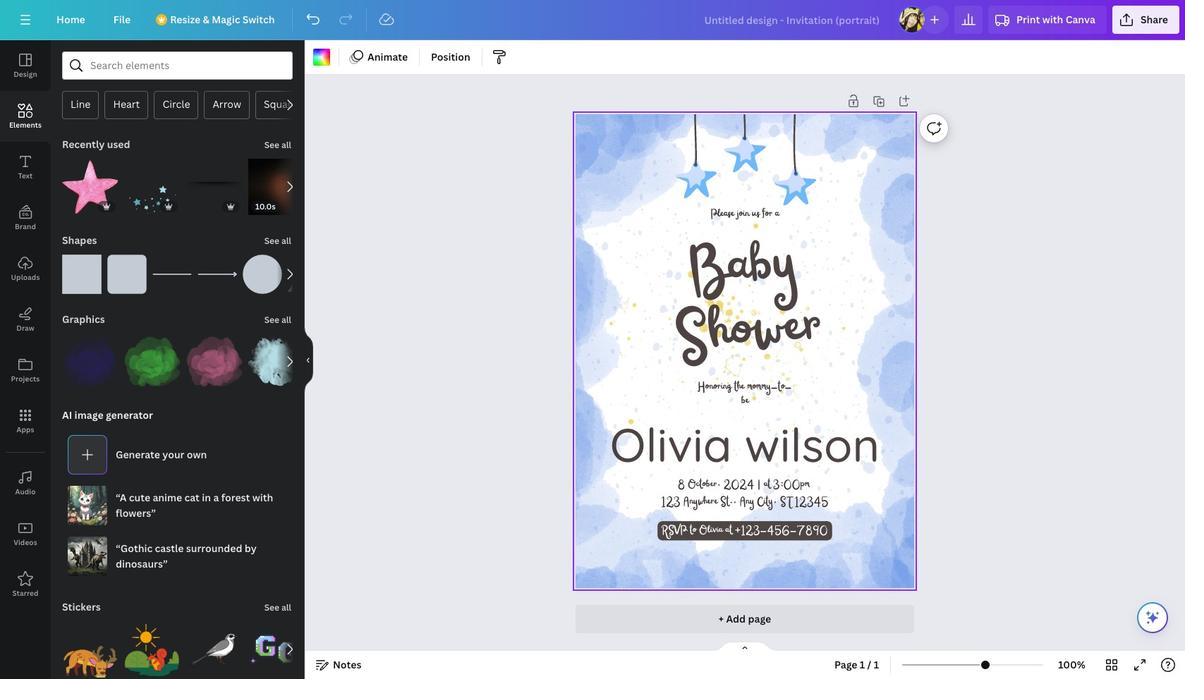 Task type: vqa. For each thing, say whether or not it's contained in the screenshot.
How to adapt your small business How
no



Task type: describe. For each thing, give the bounding box(es) containing it.
castle
[[155, 542, 184, 555]]

design button
[[0, 40, 51, 91]]

watercolour blue stars cartoon painting image
[[124, 159, 181, 215]]

wilson
[[745, 416, 880, 474]]

brand button
[[0, 193, 51, 243]]

"gothic
[[116, 542, 153, 555]]

circle
[[163, 97, 190, 111]]

watercolor star illustration image
[[62, 159, 119, 215]]

videos
[[14, 538, 37, 548]]

ai image generator
[[62, 409, 153, 422]]

stickers button
[[61, 593, 102, 622]]

see all for graphics
[[264, 314, 291, 326]]

design
[[14, 69, 37, 79]]

notes
[[333, 658, 362, 672]]

#ffffff image
[[313, 49, 330, 66]]

border shadow horizontal image
[[186, 159, 243, 215]]

honoring the mommy-to- be
[[698, 380, 792, 409]]

uploads button
[[0, 243, 51, 294]]

1 vertical spatial at
[[725, 524, 732, 539]]

for
[[762, 207, 773, 222]]

graphics
[[62, 313, 105, 326]]

to
[[690, 524, 697, 539]]

2 1 from the left
[[874, 658, 879, 672]]

&
[[203, 13, 209, 26]]

123
[[661, 495, 681, 510]]

honoring
[[698, 380, 732, 395]]

generate
[[116, 448, 160, 462]]

apps
[[17, 425, 34, 435]]

us
[[752, 207, 760, 222]]

line button
[[62, 91, 99, 119]]

Search elements search field
[[90, 52, 265, 79]]

2 watercolor background  illustration image from the left
[[124, 334, 181, 390]]

own
[[187, 448, 207, 462]]

be
[[741, 394, 749, 409]]

3:00pm
[[773, 478, 810, 493]]

100%
[[1059, 658, 1086, 672]]

rsvp
[[662, 524, 687, 539]]

heart button
[[105, 91, 148, 119]]

rsvp to olivia at +123-456-7890
[[662, 524, 828, 539]]

circle button
[[154, 91, 199, 119]]

square image
[[62, 255, 102, 294]]

all for stickers
[[282, 602, 291, 614]]

draw button
[[0, 294, 51, 345]]

projects
[[11, 374, 40, 384]]

+ add page button
[[576, 605, 915, 634]]

animate
[[368, 50, 408, 64]]

"a cute anime cat in a forest with flowers"
[[116, 491, 273, 520]]

shower
[[671, 288, 824, 383]]

+ add page
[[719, 613, 771, 626]]

baby
[[686, 225, 800, 316]]

3 watercolor background  illustration image from the left
[[186, 334, 243, 390]]

dinosaurs"
[[116, 557, 168, 571]]

see all button for stickers
[[263, 593, 293, 622]]

10.0s group
[[248, 159, 349, 215]]

to-
[[778, 380, 792, 395]]

resize & magic switch button
[[148, 6, 286, 34]]

white circle shape image
[[243, 255, 282, 294]]

text button
[[0, 142, 51, 193]]

notes button
[[311, 654, 367, 677]]

audio
[[15, 487, 36, 497]]

1 vertical spatial olivia
[[699, 524, 723, 539]]

olivia wilson
[[610, 416, 880, 474]]

all for recently used
[[282, 139, 291, 151]]

main menu bar
[[0, 0, 1186, 40]]

please join us for a
[[711, 207, 779, 222]]

print with canva
[[1017, 13, 1096, 26]]

share
[[1141, 13, 1169, 26]]

"gothic castle surrounded by dinosaurs"
[[116, 542, 257, 571]]

page 1 / 1
[[835, 658, 879, 672]]

page
[[835, 658, 858, 672]]

8 october, 2024 | at 3:00pm
[[678, 478, 810, 493]]

surrounded
[[186, 542, 242, 555]]

st.,
[[720, 495, 737, 510]]

|
[[758, 478, 761, 493]]

share button
[[1113, 6, 1180, 34]]

print
[[1017, 13, 1040, 26]]

resize & magic switch
[[170, 13, 275, 26]]

all for graphics
[[282, 314, 291, 326]]

12345
[[795, 495, 829, 510]]

st
[[780, 495, 792, 510]]

2024
[[724, 478, 755, 493]]

see for recently used
[[264, 139, 279, 151]]

abstract watercolor shape individual element image
[[248, 334, 305, 390]]

animate button
[[345, 46, 414, 68]]

recently used button
[[61, 131, 132, 159]]

1 watercolor background  illustration image from the left
[[62, 334, 119, 390]]

10.0s
[[255, 201, 276, 212]]

1 add this line to the canvas image from the left
[[152, 255, 192, 294]]

see all button for graphics
[[263, 306, 293, 334]]



Task type: locate. For each thing, give the bounding box(es) containing it.
projects button
[[0, 345, 51, 396]]

4 see all from the top
[[264, 602, 291, 614]]

at right |
[[764, 478, 771, 493]]

heart
[[113, 97, 140, 111]]

add
[[726, 613, 746, 626]]

0 vertical spatial olivia
[[610, 416, 732, 474]]

with inside dropdown button
[[1043, 13, 1064, 26]]

4 see from the top
[[264, 602, 279, 614]]

see for shapes
[[264, 235, 279, 247]]

add this line to the canvas image left white circle shape image
[[198, 255, 237, 294]]

123 anywhere st., any city, st 12345
[[661, 495, 829, 510]]

in
[[202, 491, 211, 505]]

0 horizontal spatial with
[[252, 491, 273, 505]]

with
[[1043, 13, 1064, 26], [252, 491, 273, 505]]

1 horizontal spatial with
[[1043, 13, 1064, 26]]

ai
[[62, 409, 72, 422]]

1 horizontal spatial watercolor background  illustration image
[[124, 334, 181, 390]]

3 see all button from the top
[[263, 306, 293, 334]]

home link
[[45, 6, 97, 34]]

add this line to the canvas image
[[152, 255, 192, 294], [198, 255, 237, 294]]

page
[[748, 613, 771, 626]]

olivia up the 8
[[610, 416, 732, 474]]

1 all from the top
[[282, 139, 291, 151]]

1 horizontal spatial a
[[775, 207, 779, 222]]

audio button
[[0, 458, 51, 509]]

forest
[[221, 491, 250, 505]]

canva
[[1066, 13, 1096, 26]]

0 vertical spatial a
[[775, 207, 779, 222]]

home
[[56, 13, 85, 26]]

0 vertical spatial with
[[1043, 13, 1064, 26]]

see for graphics
[[264, 314, 279, 326]]

1 see all from the top
[[264, 139, 291, 151]]

magic
[[212, 13, 240, 26]]

Design title text field
[[693, 6, 893, 34]]

1 see all button from the top
[[263, 131, 293, 159]]

100% button
[[1049, 654, 1095, 677]]

+
[[719, 613, 724, 626]]

watercolor background  illustration image left abstract watercolor shape individual element 'image'
[[186, 334, 243, 390]]

a right for
[[775, 207, 779, 222]]

7890
[[797, 524, 828, 539]]

2 horizontal spatial watercolor background  illustration image
[[186, 334, 243, 390]]

add this line to the canvas image right rounded square 'image'
[[152, 255, 192, 294]]

1 horizontal spatial 1
[[874, 658, 879, 672]]

with right forest
[[252, 491, 273, 505]]

2 see all button from the top
[[263, 227, 293, 255]]

city,
[[757, 495, 777, 510]]

starred
[[12, 589, 39, 598]]

your
[[163, 448, 185, 462]]

cute
[[129, 491, 150, 505]]

watercolor background  illustration image up generator
[[124, 334, 181, 390]]

1 see from the top
[[264, 139, 279, 151]]

with inside "a cute anime cat in a forest with flowers"
[[252, 491, 273, 505]]

file
[[113, 13, 131, 26]]

456-
[[767, 524, 797, 539]]

0 horizontal spatial 1
[[860, 658, 865, 672]]

see for stickers
[[264, 602, 279, 614]]

watercolor background  illustration image down graphics
[[62, 334, 119, 390]]

4 all from the top
[[282, 602, 291, 614]]

print with canva button
[[989, 6, 1107, 34]]

0 horizontal spatial watercolor background  illustration image
[[62, 334, 119, 390]]

recently used
[[62, 138, 130, 151]]

show pages image
[[711, 641, 779, 653]]

1 right the '/'
[[874, 658, 879, 672]]

a inside "a cute anime cat in a forest with flowers"
[[213, 491, 219, 505]]

hide image
[[304, 326, 313, 394]]

1 vertical spatial a
[[213, 491, 219, 505]]

0 horizontal spatial add this line to the canvas image
[[152, 255, 192, 294]]

1 left the '/'
[[860, 658, 865, 672]]

olivia right to
[[699, 524, 723, 539]]

triangle up image
[[288, 255, 327, 294]]

arrow button
[[204, 91, 250, 119]]

any
[[740, 495, 754, 510]]

see all
[[264, 139, 291, 151], [264, 235, 291, 247], [264, 314, 291, 326], [264, 602, 291, 614]]

group
[[62, 150, 119, 215], [124, 159, 181, 215], [186, 159, 243, 215], [62, 246, 102, 294], [107, 246, 147, 294], [243, 246, 282, 294], [62, 325, 119, 390], [124, 325, 181, 390], [186, 325, 243, 390], [248, 334, 305, 390], [62, 613, 119, 678], [124, 622, 181, 678], [186, 622, 243, 678], [248, 622, 305, 678]]

2 see from the top
[[264, 235, 279, 247]]

see all for recently used
[[264, 139, 291, 151]]

draw
[[16, 323, 34, 333]]

canva assistant image
[[1145, 610, 1162, 627]]

2 add this line to the canvas image from the left
[[198, 255, 237, 294]]

elements button
[[0, 91, 51, 142]]

graphics button
[[61, 306, 106, 334]]

1 horizontal spatial add this line to the canvas image
[[198, 255, 237, 294]]

recently
[[62, 138, 105, 151]]

resize
[[170, 13, 201, 26]]

anywhere
[[683, 495, 718, 510]]

1 vertical spatial with
[[252, 491, 273, 505]]

side panel tab list
[[0, 40, 51, 610]]

4 see all button from the top
[[263, 593, 293, 622]]

brand
[[15, 222, 36, 231]]

all for shapes
[[282, 235, 291, 247]]

stickers
[[62, 601, 101, 614]]

shapes button
[[61, 227, 98, 255]]

/
[[868, 658, 872, 672]]

at left +123-
[[725, 524, 732, 539]]

+123-
[[735, 524, 767, 539]]

baby shower
[[671, 224, 824, 383]]

uploads
[[11, 272, 40, 282]]

all
[[282, 139, 291, 151], [282, 235, 291, 247], [282, 314, 291, 326], [282, 602, 291, 614]]

0 vertical spatial at
[[764, 478, 771, 493]]

watercolor background  illustration image
[[62, 334, 119, 390], [124, 334, 181, 390], [186, 334, 243, 390]]

rounded square image
[[107, 255, 147, 294]]

position button
[[426, 46, 476, 68]]

text
[[18, 171, 33, 181]]

2 all from the top
[[282, 235, 291, 247]]

the
[[734, 380, 745, 395]]

see all for stickers
[[264, 602, 291, 614]]

join
[[737, 207, 749, 222]]

3 all from the top
[[282, 314, 291, 326]]

generator
[[106, 409, 153, 422]]

3 see all from the top
[[264, 314, 291, 326]]

1 1 from the left
[[860, 658, 865, 672]]

square
[[264, 97, 297, 111]]

0 horizontal spatial a
[[213, 491, 219, 505]]

cat
[[185, 491, 200, 505]]

3 see from the top
[[264, 314, 279, 326]]

see all for shapes
[[264, 235, 291, 247]]

8
[[678, 478, 685, 493]]

2 see all from the top
[[264, 235, 291, 247]]

square button
[[255, 91, 306, 119]]

1 horizontal spatial at
[[764, 478, 771, 493]]

generate your own
[[116, 448, 207, 462]]

apps button
[[0, 396, 51, 447]]

0 horizontal spatial at
[[725, 524, 732, 539]]

see all button for shapes
[[263, 227, 293, 255]]

line
[[71, 97, 91, 111]]

by
[[245, 542, 257, 555]]

switch
[[243, 13, 275, 26]]

videos button
[[0, 509, 51, 560]]

a right in
[[213, 491, 219, 505]]

please
[[711, 207, 734, 222]]

flowers"
[[116, 507, 156, 520]]

arrow
[[213, 97, 241, 111]]

shapes
[[62, 234, 97, 247]]

see all button for recently used
[[263, 131, 293, 159]]

file button
[[102, 6, 142, 34]]

elements
[[9, 120, 42, 130]]

anime
[[153, 491, 182, 505]]

with right print
[[1043, 13, 1064, 26]]



